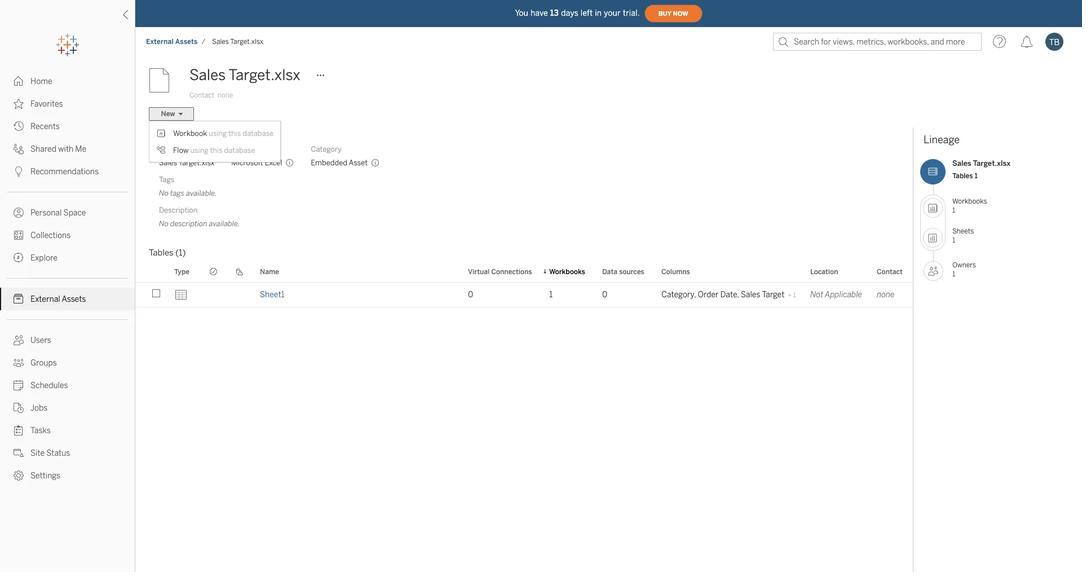 Task type: describe. For each thing, give the bounding box(es) containing it.
file path sales target.xlsx
[[159, 145, 214, 167]]

this for flow
[[210, 146, 223, 154]]

recents link
[[0, 115, 135, 138]]

jobs link
[[0, 397, 135, 419]]

lineage
[[924, 134, 960, 146]]

shared
[[30, 144, 56, 154]]

applicable
[[825, 290, 863, 300]]

explore
[[30, 253, 57, 263]]

new button
[[149, 107, 194, 121]]

tags
[[159, 175, 174, 184]]

settings
[[30, 471, 60, 481]]

settings link
[[0, 464, 135, 487]]

shared with me
[[30, 144, 86, 154]]

by text only_f5he34f image for groups
[[14, 358, 24, 368]]

by text only_f5he34f image for schedules
[[14, 380, 24, 390]]

sales inside sales target.xlsx tables 1
[[953, 159, 972, 168]]

buy now button
[[645, 5, 703, 23]]

buy
[[659, 10, 672, 17]]

by text only_f5he34f image for favorites
[[14, 99, 24, 109]]

1 horizontal spatial external assets link
[[146, 37, 198, 46]]

your
[[604, 8, 621, 18]]

shared with me link
[[0, 138, 135, 160]]

by text only_f5he34f image for recents
[[14, 121, 24, 131]]

home link
[[0, 70, 135, 93]]

days
[[561, 8, 579, 18]]

none inside grid
[[877, 290, 895, 300]]

owners 1
[[953, 261, 976, 278]]

in
[[595, 8, 602, 18]]

navigation panel element
[[0, 34, 135, 487]]

with
[[58, 144, 73, 154]]

asset
[[349, 159, 368, 167]]

external for external assets /
[[146, 38, 174, 46]]

workbook
[[173, 129, 207, 137]]

/
[[202, 38, 205, 46]]

by text only_f5he34f image for external assets
[[14, 294, 24, 304]]

data sources
[[602, 268, 645, 276]]

workbooks image
[[923, 198, 943, 218]]

by text only_f5he34f image for recommendations
[[14, 166, 24, 177]]

personal
[[30, 208, 62, 218]]

by text only_f5he34f image for jobs
[[14, 403, 24, 413]]

data
[[602, 268, 618, 276]]

database for workbook using this database
[[243, 129, 274, 137]]

about
[[149, 127, 173, 138]]

sales target.xlsx tables 1
[[953, 159, 1011, 180]]

sales inside 'row'
[[741, 290, 761, 300]]

by text only_f5he34f image for explore
[[14, 253, 24, 263]]

buy now
[[659, 10, 689, 17]]

sales target.xlsx element
[[209, 38, 267, 46]]

not
[[811, 290, 824, 300]]

me
[[75, 144, 86, 154]]

you have 13 days left in your trial.
[[515, 8, 640, 18]]

recents
[[30, 122, 60, 131]]

embedded
[[311, 159, 347, 167]]

schedules
[[30, 381, 68, 390]]

row containing sheet1
[[135, 283, 913, 307]]

category,
[[662, 290, 696, 300]]

collections link
[[0, 224, 135, 247]]

sales inside the 'file path sales target.xlsx'
[[159, 159, 177, 167]]

home
[[30, 77, 52, 86]]

order
[[698, 290, 719, 300]]

assets for external assets /
[[175, 38, 198, 46]]

1 inside category, order date, sales target + 1
[[794, 292, 796, 299]]

main navigation. press the up and down arrow keys to access links. element
[[0, 70, 135, 487]]

workbooks for workbooks
[[549, 268, 585, 276]]

1 vertical spatial sales target.xlsx
[[190, 66, 300, 84]]

file for file type
[[231, 145, 243, 153]]

contact none
[[190, 91, 233, 99]]

columns
[[662, 268, 690, 276]]

1 vertical spatial tables
[[149, 248, 174, 258]]

virtual
[[468, 268, 490, 276]]

schedules link
[[0, 374, 135, 397]]

description no description available.
[[159, 206, 240, 228]]

file for file path sales target.xlsx
[[159, 145, 171, 153]]

menu containing workbook
[[149, 121, 280, 162]]

workbook using this database
[[173, 129, 274, 137]]

owners
[[953, 261, 976, 269]]

have
[[531, 8, 548, 18]]

0 vertical spatial none
[[218, 91, 233, 99]]

excel
[[265, 159, 282, 167]]

now
[[673, 10, 689, 17]]

1 inside owners 1
[[953, 270, 956, 278]]

tables (1)
[[149, 248, 186, 258]]

(1)
[[175, 248, 186, 258]]

workbooks 1 sheets 1
[[953, 197, 988, 244]]

jobs
[[30, 403, 48, 413]]

flow
[[173, 146, 189, 154]]

this table or file is embedded in the published asset on the server, and you can't create a new workbook from it. files embedded in workbooks aren't shared with other tableau site users. image
[[371, 159, 380, 167]]

owners image
[[924, 261, 944, 281]]

by text only_f5he34f image for tasks
[[14, 425, 24, 436]]

groups link
[[0, 351, 135, 374]]

+
[[788, 292, 792, 299]]

13
[[550, 8, 559, 18]]

users
[[30, 336, 51, 345]]

description
[[159, 206, 198, 214]]



Task type: locate. For each thing, give the bounding box(es) containing it.
by text only_f5he34f image for shared with me
[[14, 144, 24, 154]]

1 vertical spatial contact
[[877, 268, 903, 276]]

4 by text only_f5he34f image from the top
[[14, 335, 24, 345]]

0 horizontal spatial workbooks
[[549, 268, 585, 276]]

available. right description
[[209, 219, 240, 228]]

users link
[[0, 329, 135, 351]]

available. up the 'description no description available.'
[[186, 189, 217, 197]]

1 vertical spatial assets
[[62, 294, 86, 304]]

1 horizontal spatial file
[[231, 145, 243, 153]]

target.xlsx inside sales target.xlsx tables 1
[[973, 159, 1011, 168]]

2 file from the left
[[231, 145, 243, 153]]

by text only_f5he34f image left the collections
[[14, 230, 24, 240]]

0 horizontal spatial file
[[159, 145, 171, 153]]

row
[[135, 283, 913, 307]]

1 horizontal spatial none
[[877, 290, 895, 300]]

sales target.xlsx right /
[[212, 38, 263, 46]]

contact left owners icon
[[877, 268, 903, 276]]

2 by text only_f5he34f image from the top
[[14, 121, 24, 131]]

using for flow
[[190, 146, 208, 154]]

site status link
[[0, 442, 135, 464]]

sales right /
[[212, 38, 229, 46]]

tables image
[[921, 159, 946, 184]]

by text only_f5he34f image left favorites
[[14, 99, 24, 109]]

no for no tags available.
[[159, 189, 169, 197]]

sheets
[[953, 227, 974, 235]]

external assets link left /
[[146, 37, 198, 46]]

status
[[46, 448, 70, 458]]

sales right tables icon
[[953, 159, 972, 168]]

no inside the 'description no description available.'
[[159, 219, 169, 228]]

available. for description no description available.
[[209, 219, 240, 228]]

0 horizontal spatial contact
[[190, 91, 214, 99]]

contact up new popup button
[[190, 91, 214, 99]]

contact
[[190, 91, 214, 99], [877, 268, 903, 276]]

external
[[146, 38, 174, 46], [30, 294, 60, 304]]

favorites
[[30, 99, 63, 109]]

by text only_f5he34f image
[[14, 76, 24, 86], [14, 253, 24, 263], [14, 294, 24, 304], [14, 335, 24, 345], [14, 358, 24, 368], [14, 425, 24, 436], [14, 470, 24, 481]]

by text only_f5he34f image left recommendations
[[14, 166, 24, 177]]

0 vertical spatial contact
[[190, 91, 214, 99]]

database up the "microsoft"
[[224, 146, 255, 154]]

0 vertical spatial external
[[146, 38, 174, 46]]

sales target.xlsx down sales target.xlsx element
[[190, 66, 300, 84]]

assets up users link
[[62, 294, 86, 304]]

assets for external assets
[[62, 294, 86, 304]]

4 by text only_f5he34f image from the top
[[14, 166, 24, 177]]

recommendations
[[30, 167, 99, 177]]

sales right date,
[[741, 290, 761, 300]]

microsoft excel
[[231, 159, 282, 167]]

description
[[170, 219, 207, 228]]

category
[[311, 145, 342, 153]]

6 by text only_f5he34f image from the top
[[14, 230, 24, 240]]

by text only_f5he34f image left 'personal'
[[14, 208, 24, 218]]

2 0 from the left
[[602, 290, 608, 300]]

by text only_f5he34f image inside favorites link
[[14, 99, 24, 109]]

by text only_f5he34f image left schedules
[[14, 380, 24, 390]]

path
[[172, 145, 188, 153]]

workbooks left data
[[549, 268, 585, 276]]

external assets link
[[146, 37, 198, 46], [0, 288, 135, 310]]

workbooks for workbooks 1 sheets 1
[[953, 197, 988, 205]]

1 vertical spatial using
[[190, 146, 208, 154]]

1 horizontal spatial using
[[209, 129, 227, 137]]

location
[[811, 268, 839, 276]]

recommendations link
[[0, 160, 135, 183]]

menu
[[149, 121, 280, 162]]

tags
[[170, 189, 185, 197]]

connections
[[492, 268, 532, 276]]

1 vertical spatial no
[[159, 219, 169, 228]]

external assets link down explore link
[[0, 288, 135, 310]]

by text only_f5he34f image left shared
[[14, 144, 24, 154]]

table image
[[174, 288, 188, 302]]

1 horizontal spatial this
[[229, 129, 241, 137]]

using right flow
[[190, 146, 208, 154]]

database up file type
[[243, 129, 274, 137]]

grid
[[135, 261, 913, 572]]

available.
[[186, 189, 217, 197], [209, 219, 240, 228]]

0 vertical spatial workbooks
[[953, 197, 988, 205]]

1 horizontal spatial workbooks
[[953, 197, 988, 205]]

grid containing sheet1
[[135, 261, 913, 572]]

favorites link
[[0, 93, 135, 115]]

sheets image
[[923, 228, 943, 248]]

5 by text only_f5he34f image from the top
[[14, 358, 24, 368]]

by text only_f5he34f image for users
[[14, 335, 24, 345]]

by text only_f5he34f image left settings
[[14, 470, 24, 481]]

1 horizontal spatial assets
[[175, 38, 198, 46]]

target.xlsx
[[230, 38, 263, 46], [229, 66, 300, 84], [179, 159, 214, 167], [973, 159, 1011, 168]]

by text only_f5he34f image left jobs
[[14, 403, 24, 413]]

1 inside sales target.xlsx tables 1
[[975, 172, 978, 180]]

tables right tables icon
[[953, 172, 973, 180]]

this up file type
[[229, 129, 241, 137]]

groups
[[30, 358, 57, 368]]

none up workbook using this database
[[218, 91, 233, 99]]

1 horizontal spatial contact
[[877, 268, 903, 276]]

0 horizontal spatial using
[[190, 146, 208, 154]]

by text only_f5he34f image for collections
[[14, 230, 24, 240]]

tables
[[953, 172, 973, 180], [149, 248, 174, 258]]

sheet1
[[260, 290, 285, 300]]

sources
[[619, 268, 645, 276]]

0 vertical spatial assets
[[175, 38, 198, 46]]

available. inside tags no tags available.
[[186, 189, 217, 197]]

1 vertical spatial external assets link
[[0, 288, 135, 310]]

file inside the 'file path sales target.xlsx'
[[159, 145, 171, 153]]

1 vertical spatial type
[[174, 268, 190, 276]]

0 vertical spatial type
[[245, 145, 260, 153]]

type
[[245, 145, 260, 153], [174, 268, 190, 276]]

target.xlsx inside the 'file path sales target.xlsx'
[[179, 159, 214, 167]]

by text only_f5he34f image inside tasks link
[[14, 425, 24, 436]]

0 horizontal spatial none
[[218, 91, 233, 99]]

8 by text only_f5he34f image from the top
[[14, 403, 24, 413]]

0 vertical spatial external assets link
[[146, 37, 198, 46]]

external up file (microsoft excel) image on the left top
[[146, 38, 174, 46]]

7 by text only_f5he34f image from the top
[[14, 380, 24, 390]]

external assets
[[30, 294, 86, 304]]

by text only_f5he34f image for personal space
[[14, 208, 24, 218]]

2 by text only_f5he34f image from the top
[[14, 253, 24, 263]]

database
[[243, 129, 274, 137], [224, 146, 255, 154]]

by text only_f5he34f image for home
[[14, 76, 24, 86]]

microsoft
[[231, 159, 263, 167]]

database for flow using this database
[[224, 146, 255, 154]]

this for workbook
[[229, 129, 241, 137]]

by text only_f5he34f image left tasks
[[14, 425, 24, 436]]

0 vertical spatial database
[[243, 129, 274, 137]]

virtual connections
[[468, 268, 532, 276]]

by text only_f5he34f image left site
[[14, 448, 24, 458]]

0 horizontal spatial type
[[174, 268, 190, 276]]

by text only_f5he34f image left users
[[14, 335, 24, 345]]

space
[[63, 208, 86, 218]]

0 vertical spatial available.
[[186, 189, 217, 197]]

by text only_f5he34f image inside shared with me link
[[14, 144, 24, 154]]

workbooks
[[953, 197, 988, 205], [549, 268, 585, 276]]

1 horizontal spatial external
[[146, 38, 174, 46]]

no down description
[[159, 219, 169, 228]]

tasks link
[[0, 419, 135, 442]]

date,
[[721, 290, 739, 300]]

1
[[975, 172, 978, 180], [953, 206, 956, 214], [953, 236, 956, 244], [953, 270, 956, 278], [549, 290, 553, 300], [794, 292, 796, 299]]

this down workbook using this database
[[210, 146, 223, 154]]

by text only_f5he34f image
[[14, 99, 24, 109], [14, 121, 24, 131], [14, 144, 24, 154], [14, 166, 24, 177], [14, 208, 24, 218], [14, 230, 24, 240], [14, 380, 24, 390], [14, 403, 24, 413], [14, 448, 24, 458]]

by text only_f5he34f image inside the collections 'link'
[[14, 230, 24, 240]]

contact for contact none
[[190, 91, 214, 99]]

by text only_f5he34f image for site status
[[14, 448, 24, 458]]

not applicable
[[811, 290, 863, 300]]

1 vertical spatial none
[[877, 290, 895, 300]]

using for workbook
[[209, 129, 227, 137]]

file
[[159, 145, 171, 153], [231, 145, 243, 153]]

no for no description available.
[[159, 219, 169, 228]]

1 vertical spatial available.
[[209, 219, 240, 228]]

assets inside main navigation. press the up and down arrow keys to access links. element
[[62, 294, 86, 304]]

this
[[229, 129, 241, 137], [210, 146, 223, 154]]

1 vertical spatial this
[[210, 146, 223, 154]]

0 horizontal spatial external
[[30, 294, 60, 304]]

by text only_f5he34f image left explore at the top left
[[14, 253, 24, 263]]

assets
[[175, 38, 198, 46], [62, 294, 86, 304]]

collections
[[30, 231, 71, 240]]

9 by text only_f5he34f image from the top
[[14, 448, 24, 458]]

0 vertical spatial using
[[209, 129, 227, 137]]

by text only_f5he34f image left recents
[[14, 121, 24, 131]]

workbooks up sheets
[[953, 197, 988, 205]]

tasks
[[30, 426, 51, 436]]

flow using this database
[[173, 146, 255, 154]]

1 vertical spatial workbooks
[[549, 268, 585, 276]]

file up the "microsoft"
[[231, 145, 243, 153]]

6 by text only_f5he34f image from the top
[[14, 425, 24, 436]]

name
[[260, 268, 279, 276]]

by text only_f5he34f image left the external assets
[[14, 294, 24, 304]]

0 horizontal spatial 0
[[468, 290, 473, 300]]

by text only_f5he34f image inside groups link
[[14, 358, 24, 368]]

target
[[762, 290, 785, 300]]

external assets /
[[146, 38, 205, 46]]

by text only_f5he34f image for settings
[[14, 470, 24, 481]]

by text only_f5he34f image inside home link
[[14, 76, 24, 86]]

contact inside grid
[[877, 268, 903, 276]]

1 horizontal spatial type
[[245, 145, 260, 153]]

3 by text only_f5he34f image from the top
[[14, 294, 24, 304]]

by text only_f5he34f image inside explore link
[[14, 253, 24, 263]]

sales up contact none
[[190, 66, 226, 84]]

type down (1)
[[174, 268, 190, 276]]

0 vertical spatial sales target.xlsx
[[212, 38, 263, 46]]

2 no from the top
[[159, 219, 169, 228]]

no
[[159, 189, 169, 197], [159, 219, 169, 228]]

using up the flow using this database
[[209, 129, 227, 137]]

0 vertical spatial no
[[159, 189, 169, 197]]

left
[[581, 8, 593, 18]]

Search for views, metrics, workbooks, and more text field
[[773, 33, 982, 51]]

0 down virtual
[[468, 290, 473, 300]]

by text only_f5he34f image inside site status link
[[14, 448, 24, 458]]

1 file from the left
[[159, 145, 171, 153]]

tables inside sales target.xlsx tables 1
[[953, 172, 973, 180]]

1 horizontal spatial tables
[[953, 172, 973, 180]]

by text only_f5he34f image left home
[[14, 76, 24, 86]]

file type
[[231, 145, 260, 153]]

0 horizontal spatial assets
[[62, 294, 86, 304]]

by text only_f5he34f image inside jobs link
[[14, 403, 24, 413]]

this file type can contain multiple tables. image
[[286, 159, 294, 167]]

assets left /
[[175, 38, 198, 46]]

3 by text only_f5he34f image from the top
[[14, 144, 24, 154]]

external inside main navigation. press the up and down arrow keys to access links. element
[[30, 294, 60, 304]]

personal space
[[30, 208, 86, 218]]

no inside tags no tags available.
[[159, 189, 169, 197]]

5 by text only_f5he34f image from the top
[[14, 208, 24, 218]]

none right applicable
[[877, 290, 895, 300]]

0 horizontal spatial tables
[[149, 248, 174, 258]]

1 vertical spatial database
[[224, 146, 255, 154]]

1 by text only_f5he34f image from the top
[[14, 76, 24, 86]]

by text only_f5he34f image left the groups
[[14, 358, 24, 368]]

site
[[30, 448, 45, 458]]

by text only_f5he34f image inside schedules 'link'
[[14, 380, 24, 390]]

type up microsoft excel
[[245, 145, 260, 153]]

0 vertical spatial tables
[[953, 172, 973, 180]]

available. for tags no tags available.
[[186, 189, 217, 197]]

by text only_f5he34f image inside external assets link
[[14, 294, 24, 304]]

none
[[218, 91, 233, 99], [877, 290, 895, 300]]

1 0 from the left
[[468, 290, 473, 300]]

category, order date, sales target + 1
[[662, 290, 796, 300]]

1 no from the top
[[159, 189, 169, 197]]

contact for contact
[[877, 268, 903, 276]]

available. inside the 'description no description available.'
[[209, 219, 240, 228]]

1 vertical spatial external
[[30, 294, 60, 304]]

no left tags in the top of the page
[[159, 189, 169, 197]]

7 by text only_f5he34f image from the top
[[14, 470, 24, 481]]

external down explore at the top left
[[30, 294, 60, 304]]

by text only_f5he34f image inside recents link
[[14, 121, 24, 131]]

tables left (1)
[[149, 248, 174, 258]]

you
[[515, 8, 529, 18]]

tags no tags available.
[[159, 175, 217, 197]]

0 horizontal spatial external assets link
[[0, 288, 135, 310]]

explore link
[[0, 247, 135, 269]]

sales
[[212, 38, 229, 46], [190, 66, 226, 84], [159, 159, 177, 167], [953, 159, 972, 168], [741, 290, 761, 300]]

workbooks inside grid
[[549, 268, 585, 276]]

1 horizontal spatial 0
[[602, 290, 608, 300]]

sales target.xlsx
[[212, 38, 263, 46], [190, 66, 300, 84]]

by text only_f5he34f image inside personal space link
[[14, 208, 24, 218]]

sales up tags
[[159, 159, 177, 167]]

sheet1 link
[[260, 290, 285, 300]]

embedded asset
[[311, 159, 368, 167]]

by text only_f5he34f image inside recommendations 'link'
[[14, 166, 24, 177]]

personal space link
[[0, 201, 135, 224]]

external for external assets
[[30, 294, 60, 304]]

1 by text only_f5he34f image from the top
[[14, 99, 24, 109]]

by text only_f5he34f image inside settings link
[[14, 470, 24, 481]]

by text only_f5he34f image inside users link
[[14, 335, 24, 345]]

0 horizontal spatial this
[[210, 146, 223, 154]]

using
[[209, 129, 227, 137], [190, 146, 208, 154]]

0 vertical spatial this
[[229, 129, 241, 137]]

file (microsoft excel) image
[[149, 64, 183, 98]]

file left the path
[[159, 145, 171, 153]]

0 down data
[[602, 290, 608, 300]]



Task type: vqa. For each thing, say whether or not it's contained in the screenshot.
bottommost explorer (can publish)
no



